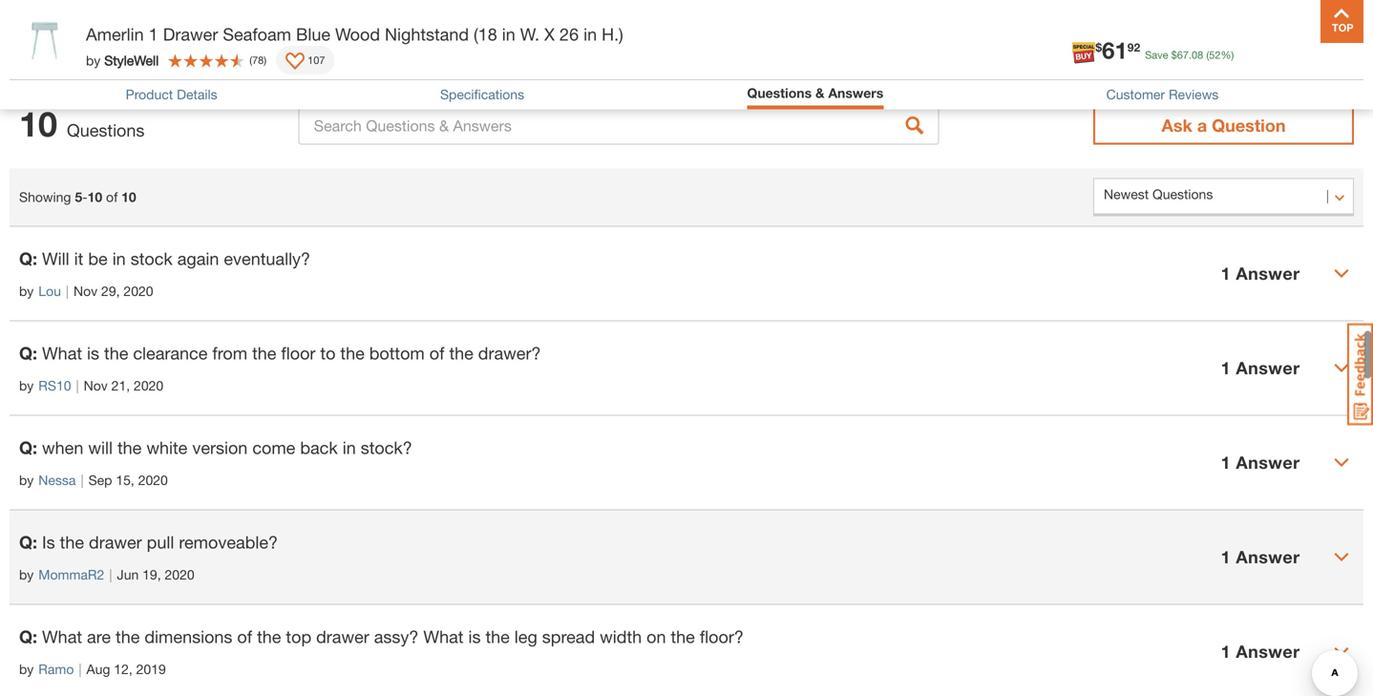 Task type: vqa. For each thing, say whether or not it's contained in the screenshot.
1 associated with when will the white version come back in stock?
yes



Task type: describe. For each thing, give the bounding box(es) containing it.
q: for q: what is the clearance from the floor to the bottom of the drawer?
[[19, 343, 37, 364]]

q: for q: is the drawer pull removeable?
[[19, 532, 37, 553]]

(18
[[474, 24, 497, 44]]

jun
[[117, 567, 139, 583]]

are
[[87, 627, 111, 647]]

back
[[300, 438, 338, 458]]

| for it
[[66, 283, 69, 299]]

| for will
[[81, 472, 84, 488]]

19,
[[142, 567, 161, 583]]

stock?
[[361, 438, 412, 458]]

q: for q: will it be in stock again eventually?
[[19, 248, 37, 269]]

caret image for top
[[1335, 644, 1350, 660]]

10 questions
[[19, 103, 145, 144]]

by ramo | aug 12, 2019
[[19, 662, 166, 677]]

product image image
[[14, 10, 76, 72]]

$ 61 92
[[1096, 36, 1141, 64]]

0 horizontal spatial drawer
[[89, 532, 142, 553]]

q: is the drawer pull removeable?
[[19, 532, 278, 553]]

again
[[177, 248, 219, 269]]

29,
[[101, 283, 120, 299]]

94015
[[301, 37, 343, 55]]

pull
[[147, 532, 174, 553]]

bottom
[[369, 343, 425, 364]]

seafoam
[[223, 24, 291, 44]]

will
[[42, 248, 69, 269]]

services
[[1053, 50, 1112, 68]]

.
[[1189, 49, 1192, 61]]

67
[[1178, 49, 1189, 61]]

ramo
[[39, 662, 74, 677]]

w.
[[520, 24, 540, 44]]

61
[[1103, 36, 1128, 64]]

& for questions & answers
[[816, 85, 825, 101]]

1 for what is the clearance from the floor to the bottom of the drawer?
[[1222, 358, 1231, 378]]

services button
[[1052, 23, 1113, 69]]

questions & answers
[[747, 85, 884, 101]]

be
[[88, 248, 108, 269]]

107 button
[[276, 46, 335, 75]]

2 horizontal spatial of
[[430, 343, 445, 364]]

0 horizontal spatial 10
[[19, 103, 57, 144]]

the left top
[[257, 627, 281, 647]]

94015 button
[[278, 36, 344, 55]]

lou
[[39, 283, 61, 299]]

customer
[[1107, 87, 1166, 102]]

save
[[1146, 49, 1169, 61]]

rs10 button
[[39, 376, 71, 396]]

specifications
[[440, 87, 525, 102]]

q: will it be in stock again eventually?
[[19, 248, 311, 269]]

2020 for pull
[[165, 567, 195, 583]]

5
[[75, 189, 82, 205]]

1 answer for the
[[1222, 358, 1301, 378]]

26
[[560, 24, 579, 44]]

1 for will it be in stock again eventually?
[[1222, 263, 1231, 284]]

caret image for eventually?
[[1335, 266, 1350, 281]]

0 vertical spatial is
[[87, 343, 99, 364]]

the left floor
[[252, 343, 276, 364]]

diy button
[[1136, 23, 1197, 69]]

it
[[74, 248, 83, 269]]

| for the
[[109, 567, 112, 583]]

by lou | nov 29, 2020
[[19, 283, 153, 299]]

1 vertical spatial is
[[469, 627, 481, 647]]

details
[[177, 87, 217, 102]]

What can we help you find today? search field
[[379, 26, 902, 66]]

8 link
[[1305, 18, 1351, 69]]

is
[[42, 532, 55, 553]]

a
[[1198, 115, 1208, 136]]

spread
[[542, 627, 595, 647]]

in right 26
[[584, 24, 597, 44]]

question
[[1212, 115, 1286, 136]]

the right 'to'
[[340, 343, 365, 364]]

answers for questions & answers
[[829, 85, 884, 101]]

2019
[[136, 662, 166, 677]]

1 for is the drawer pull removeable?
[[1222, 547, 1231, 567]]

in right be
[[112, 248, 126, 269]]

clearance
[[133, 343, 208, 364]]

( 78 )
[[250, 54, 267, 66]]

$ inside the $ 61 92
[[1096, 41, 1103, 54]]

in left w.
[[502, 24, 516, 44]]

by for what is the clearance from the floor to the bottom of the drawer?
[[19, 378, 34, 394]]

ask
[[1162, 115, 1193, 136]]

2 caret image from the top
[[1335, 550, 1350, 565]]

blue
[[296, 24, 331, 44]]

leg
[[515, 627, 538, 647]]

the right will
[[117, 438, 142, 458]]

52
[[1210, 49, 1221, 61]]

showing
[[19, 189, 71, 205]]

ask a question
[[1162, 115, 1286, 136]]

floor?
[[700, 627, 744, 647]]

answer for assy?
[[1237, 642, 1301, 662]]

by for is the drawer pull removeable?
[[19, 567, 34, 583]]

product details
[[126, 87, 217, 102]]

daly city 10pm
[[122, 37, 232, 55]]

the left 'leg'
[[486, 627, 510, 647]]

answers for questions & answers questions
[[114, 12, 185, 32]]

on
[[647, 627, 666, 647]]

-
[[82, 189, 87, 205]]

78
[[252, 54, 264, 66]]

questions inside the 10 questions
[[67, 120, 145, 140]]

q: what are the dimensions of the top drawer assy? what is the leg spread width on the floor?
[[19, 627, 744, 647]]

save $ 67 . 08 ( 52 %)
[[1146, 49, 1235, 61]]

2020 for in
[[124, 283, 153, 299]]

by nessa | sep 15, 2020
[[19, 472, 168, 488]]

nov for it
[[74, 283, 98, 299]]



Task type: locate. For each thing, give the bounding box(es) containing it.
0 vertical spatial drawer
[[89, 532, 142, 553]]

1 for what are the dimensions of the top drawer assy? what is the leg spread width on the floor?
[[1222, 642, 1231, 662]]

$ left 92
[[1096, 41, 1103, 54]]

2020
[[124, 283, 153, 299], [134, 378, 164, 394], [138, 472, 168, 488], [165, 567, 195, 583]]

1 horizontal spatial (
[[1207, 49, 1210, 61]]

by left 'ramo'
[[19, 662, 34, 677]]

|
[[66, 283, 69, 299], [76, 378, 79, 394], [81, 472, 84, 488], [109, 567, 112, 583], [79, 662, 82, 677]]

city
[[157, 37, 183, 55]]

lou button
[[39, 281, 61, 301]]

amerlin
[[86, 24, 144, 44]]

10 right 5
[[87, 189, 102, 205]]

of left top
[[237, 627, 252, 647]]

top
[[286, 627, 312, 647]]

what up 'ramo'
[[42, 627, 82, 647]]

$
[[1096, 41, 1103, 54], [1172, 49, 1178, 61]]

(
[[1207, 49, 1210, 61], [250, 54, 252, 66]]

3 1 answer from the top
[[1222, 452, 1301, 473]]

1 horizontal spatial drawer
[[316, 627, 369, 647]]

2 horizontal spatial 10
[[121, 189, 136, 205]]

q: for q: when will the white version come back in stock?
[[19, 438, 37, 458]]

1 caret image from the top
[[1335, 266, 1350, 281]]

5 q: from the top
[[19, 627, 37, 647]]

& inside questions & answers questions
[[97, 12, 109, 32]]

5 1 answer from the top
[[1222, 642, 1301, 662]]

by stylewell
[[86, 52, 159, 68]]

the left drawer?
[[449, 343, 474, 364]]

from
[[212, 343, 247, 364]]

caret image
[[1335, 266, 1350, 281], [1335, 550, 1350, 565], [1335, 644, 1350, 660]]

by mommar2 | jun 19, 2020
[[19, 567, 195, 583]]

h.)
[[602, 24, 624, 44]]

answer
[[1237, 263, 1301, 284], [1237, 358, 1301, 378], [1237, 452, 1301, 473], [1237, 547, 1301, 567], [1237, 642, 1301, 662]]

customer reviews button
[[1107, 87, 1219, 102], [1107, 87, 1219, 102]]

nov for is
[[84, 378, 108, 394]]

showing 5 - 10 of 10
[[19, 189, 136, 205]]

1 vertical spatial nov
[[84, 378, 108, 394]]

2020 right 19,
[[165, 567, 195, 583]]

customer reviews
[[1107, 87, 1219, 102]]

eventually?
[[224, 248, 311, 269]]

dimensions
[[145, 627, 233, 647]]

by for what are the dimensions of the top drawer assy? what is the leg spread width on the floor?
[[19, 662, 34, 677]]

x
[[545, 24, 555, 44]]

2 caret image from the top
[[1335, 455, 1350, 471]]

1 vertical spatial drawer
[[316, 627, 369, 647]]

107
[[308, 54, 325, 66]]

rs10
[[39, 378, 71, 394]]

q: for q: what are the dimensions of the top drawer assy? what is the leg spread width on the floor?
[[19, 627, 37, 647]]

the right on
[[671, 627, 695, 647]]

ramo button
[[39, 660, 74, 680]]

stylewell
[[104, 52, 159, 68]]

15,
[[116, 472, 135, 488]]

questions & answers questions
[[10, 12, 185, 58]]

( right the 08
[[1207, 49, 1210, 61]]

nessa
[[39, 472, 76, 488]]

by left nessa
[[19, 472, 34, 488]]

0 horizontal spatial $
[[1096, 41, 1103, 54]]

| left jun
[[109, 567, 112, 583]]

21,
[[111, 378, 130, 394]]

1 for when will the white version come back in stock?
[[1222, 452, 1231, 473]]

0 horizontal spatial &
[[97, 12, 109, 32]]

assy?
[[374, 627, 419, 647]]

10 right '-'
[[121, 189, 136, 205]]

caret image
[[1335, 361, 1350, 376], [1335, 455, 1350, 471]]

$ left .
[[1172, 49, 1178, 61]]

| for is
[[76, 378, 79, 394]]

nov left 21,
[[84, 378, 108, 394]]

1 answer
[[1222, 263, 1301, 284], [1222, 358, 1301, 378], [1222, 452, 1301, 473], [1222, 547, 1301, 567], [1222, 642, 1301, 662]]

3 answer from the top
[[1237, 452, 1301, 473]]

of right '-'
[[106, 189, 118, 205]]

specifications button
[[440, 87, 525, 102], [440, 87, 525, 102]]

caret image for what is the clearance from the floor to the bottom of the drawer?
[[1335, 361, 1350, 376]]

daly
[[122, 37, 152, 55]]

10pm
[[191, 37, 232, 55]]

1 vertical spatial answers
[[829, 85, 884, 101]]

1 horizontal spatial $
[[1172, 49, 1178, 61]]

5 answer from the top
[[1237, 642, 1301, 662]]

drawer?
[[478, 343, 541, 364]]

aug
[[86, 662, 110, 677]]

of right bottom
[[430, 343, 445, 364]]

display image
[[286, 53, 305, 72]]

wood
[[335, 24, 380, 44]]

by for will it be in stock again eventually?
[[19, 283, 34, 299]]

what for what are the dimensions of the top drawer assy? what is the leg spread width on the floor?
[[42, 627, 82, 647]]

what right assy?
[[424, 627, 464, 647]]

0 horizontal spatial (
[[250, 54, 252, 66]]

mommar2
[[39, 567, 104, 583]]

questions & answers button
[[747, 85, 884, 105], [747, 85, 884, 101]]

1 vertical spatial of
[[430, 343, 445, 364]]

1 q: from the top
[[19, 248, 37, 269]]

product
[[126, 87, 173, 102]]

& for questions & answers questions
[[97, 12, 109, 32]]

1 horizontal spatial is
[[469, 627, 481, 647]]

feedback link image
[[1348, 323, 1374, 426]]

0 vertical spatial caret image
[[1335, 266, 1350, 281]]

removeable?
[[179, 532, 278, 553]]

2020 right 21,
[[134, 378, 164, 394]]

10
[[19, 103, 57, 144], [87, 189, 102, 205], [121, 189, 136, 205]]

by down the amerlin
[[86, 52, 101, 68]]

ask a question button
[[1094, 107, 1355, 145]]

1 answer from the top
[[1237, 263, 1301, 284]]

4 q: from the top
[[19, 532, 37, 553]]

questions element
[[10, 226, 1364, 696]]

Search Questions & Answers text field
[[299, 107, 940, 145]]

caret image for when will the white version come back in stock?
[[1335, 455, 1350, 471]]

2 answer from the top
[[1237, 358, 1301, 378]]

| left aug
[[79, 662, 82, 677]]

q:
[[19, 248, 37, 269], [19, 343, 37, 364], [19, 438, 37, 458], [19, 532, 37, 553], [19, 627, 37, 647]]

0 vertical spatial answers
[[114, 12, 185, 32]]

2020 for white
[[138, 472, 168, 488]]

2020 right 15,
[[138, 472, 168, 488]]

1 answer for assy?
[[1222, 642, 1301, 662]]

of
[[106, 189, 118, 205], [430, 343, 445, 364], [237, 627, 252, 647]]

q: what is the clearance from the floor to the bottom of the drawer?
[[19, 343, 541, 364]]

1 horizontal spatial &
[[816, 85, 825, 101]]

3 q: from the top
[[19, 438, 37, 458]]

the right are
[[116, 627, 140, 647]]

q: when will the white version come back in stock?
[[19, 438, 412, 458]]

version
[[192, 438, 248, 458]]

q: left the is
[[19, 532, 37, 553]]

what up rs10
[[42, 343, 82, 364]]

in right back
[[343, 438, 356, 458]]

diy
[[1154, 50, 1179, 68]]

10 up showing
[[19, 103, 57, 144]]

| for are
[[79, 662, 82, 677]]

answer for the
[[1237, 358, 1301, 378]]

1 1 answer from the top
[[1222, 263, 1301, 284]]

4 1 answer from the top
[[1222, 547, 1301, 567]]

2 q: from the top
[[19, 343, 37, 364]]

answer for stock?
[[1237, 452, 1301, 473]]

8
[[1332, 21, 1339, 34]]

mommar2 button
[[39, 565, 104, 585]]

| left the sep
[[81, 472, 84, 488]]

drawer right top
[[316, 627, 369, 647]]

amerlin 1 drawer seafoam blue wood nightstand (18 in w. x 26 in h.)
[[86, 24, 624, 44]]

nessa button
[[39, 471, 76, 491]]

2 vertical spatial of
[[237, 627, 252, 647]]

&
[[97, 12, 109, 32], [816, 85, 825, 101]]

is left 'leg'
[[469, 627, 481, 647]]

2 1 answer from the top
[[1222, 358, 1301, 378]]

0 vertical spatial of
[[106, 189, 118, 205]]

2 vertical spatial caret image
[[1335, 644, 1350, 660]]

08
[[1192, 49, 1204, 61]]

q: left when
[[19, 438, 37, 458]]

come
[[253, 438, 296, 458]]

by left rs10
[[19, 378, 34, 394]]

by left mommar2
[[19, 567, 34, 583]]

the right the is
[[60, 532, 84, 553]]

when
[[42, 438, 83, 458]]

4 answer from the top
[[1237, 547, 1301, 567]]

( left ) on the top of page
[[250, 54, 252, 66]]

what for what is the clearance from the floor to the bottom of the drawer?
[[42, 343, 82, 364]]

1 caret image from the top
[[1335, 361, 1350, 376]]

q: up by rs10 | nov 21, 2020
[[19, 343, 37, 364]]

answers inside questions & answers questions
[[114, 12, 185, 32]]

2020 right 29,
[[124, 283, 153, 299]]

nov
[[74, 283, 98, 299], [84, 378, 108, 394]]

12,
[[114, 662, 133, 677]]

3 caret image from the top
[[1335, 644, 1350, 660]]

0 horizontal spatial of
[[106, 189, 118, 205]]

0 vertical spatial caret image
[[1335, 361, 1350, 376]]

stock
[[131, 248, 173, 269]]

reviews
[[1169, 87, 1219, 102]]

1 horizontal spatial answers
[[829, 85, 884, 101]]

nightstand
[[385, 24, 469, 44]]

1 vertical spatial caret image
[[1335, 455, 1350, 471]]

0 vertical spatial &
[[97, 12, 109, 32]]

floor
[[281, 343, 316, 364]]

drawer up by mommar2 | jun 19, 2020
[[89, 532, 142, 553]]

the home depot logo image
[[15, 15, 76, 76]]

| right lou
[[66, 283, 69, 299]]

q: left are
[[19, 627, 37, 647]]

top button
[[1321, 0, 1364, 43]]

will
[[88, 438, 113, 458]]

what
[[42, 343, 82, 364], [42, 627, 82, 647], [424, 627, 464, 647]]

0 horizontal spatial is
[[87, 343, 99, 364]]

| right rs10
[[76, 378, 79, 394]]

1 horizontal spatial of
[[237, 627, 252, 647]]

2020 for clearance
[[134, 378, 164, 394]]

is up by rs10 | nov 21, 2020
[[87, 343, 99, 364]]

the up 21,
[[104, 343, 128, 364]]

sep
[[88, 472, 112, 488]]

q: left the will
[[19, 248, 37, 269]]

0 horizontal spatial answers
[[114, 12, 185, 32]]

1 vertical spatial caret image
[[1335, 550, 1350, 565]]

by left lou
[[19, 283, 34, 299]]

by rs10 | nov 21, 2020
[[19, 378, 164, 394]]

0 vertical spatial nov
[[74, 283, 98, 299]]

nov left 29,
[[74, 283, 98, 299]]

1 horizontal spatial 10
[[87, 189, 102, 205]]

1 answer for stock?
[[1222, 452, 1301, 473]]

by for when will the white version come back in stock?
[[19, 472, 34, 488]]

1 vertical spatial &
[[816, 85, 825, 101]]



